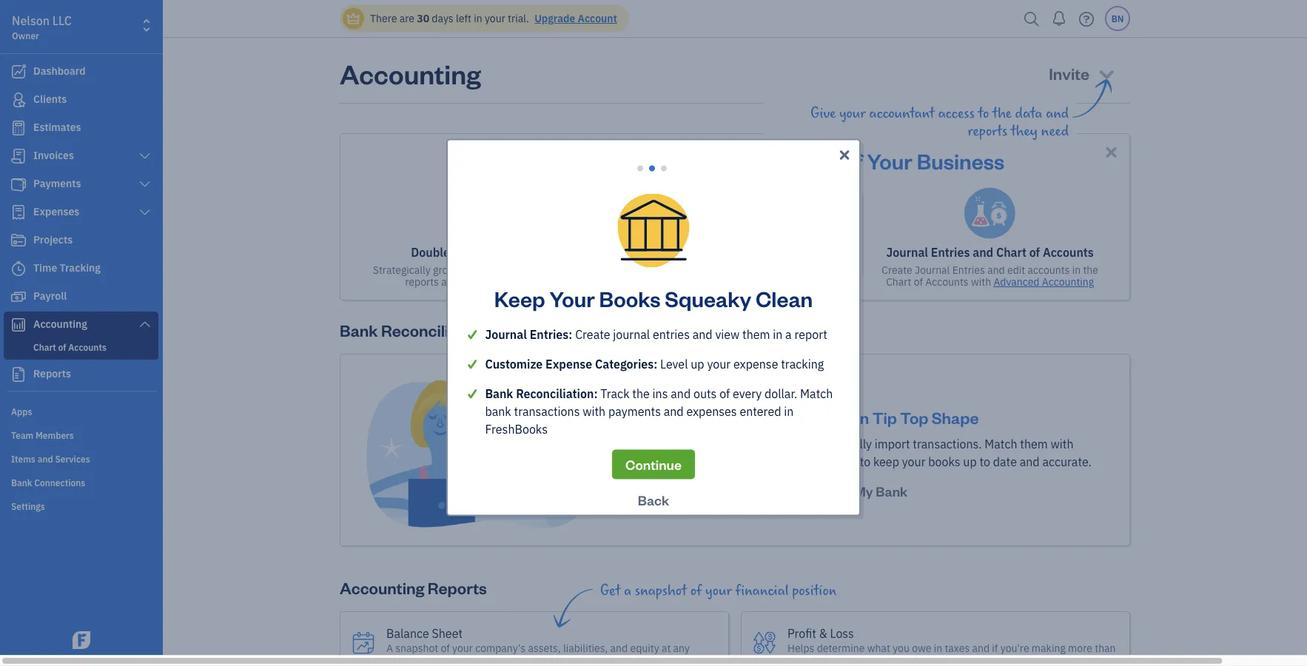 Task type: vqa. For each thing, say whether or not it's contained in the screenshot.
the leftmost Reconciliation
yes



Task type: describe. For each thing, give the bounding box(es) containing it.
the inside create journal entries and edit accounts in the chart of accounts with
[[1084, 263, 1099, 277]]

connect my bank button
[[786, 477, 921, 507]]

them inside keep your books squeaky clean dialog
[[743, 327, 770, 342]]

invoice image
[[10, 149, 27, 164]]

bank inside match bank transactions to keep your books squeaky clean.
[[664, 263, 687, 277]]

in left report
[[773, 327, 783, 342]]

books inside connect your bank account to automatically import transactions. match them with income and expenses tracked in freshbooks to keep your books up to date and accurate.
[[929, 454, 961, 470]]

timer image
[[10, 261, 27, 276]]

business
[[917, 147, 1005, 174]]

if
[[993, 641, 998, 655]]

close image inside keep your books squeaky clean dialog
[[837, 146, 853, 164]]

more
[[1069, 641, 1093, 655]]

reports
[[428, 577, 487, 598]]

profit
[[788, 626, 817, 641]]

books inside match bank transactions to keep your books squeaky clean.
[[810, 263, 838, 277]]

keep your books squeaky clean
[[494, 285, 813, 312]]

continue
[[626, 456, 682, 473]]

main element
[[0, 0, 200, 655]]

to up my
[[860, 454, 871, 470]]

learn for reconciliation
[[745, 275, 771, 289]]

2 horizontal spatial your
[[867, 147, 913, 174]]

continue button
[[612, 450, 695, 479]]

double-entry accounting
[[411, 245, 549, 260]]

upgrade account link
[[532, 11, 617, 25]]

books for in
[[807, 407, 853, 428]]

there
[[370, 11, 397, 25]]

1 horizontal spatial bank reconciliation
[[681, 245, 790, 260]]

with inside connect your bank account to automatically import transactions. match them with income and expenses tracked in freshbooks to keep your books up to date and accurate.
[[1051, 437, 1074, 452]]

and inside profit & loss helps determine what you owe in taxes and if you're making more than you're spending
[[973, 641, 990, 655]]

bank reconciliation:
[[485, 386, 598, 401]]

in left tip
[[856, 407, 870, 428]]

reports
[[405, 275, 439, 289]]

every
[[733, 386, 762, 401]]

0 vertical spatial accounts
[[1043, 245, 1094, 260]]

accounting down are
[[340, 56, 481, 91]]

owe
[[912, 641, 932, 655]]

keep inside connect your bank account to automatically import transactions. match them with income and expenses tracked in freshbooks to keep your books up to date and accurate.
[[874, 454, 900, 470]]

chevron large down image for chart icon at top
[[138, 318, 152, 330]]

categories:
[[595, 356, 658, 372]]

tracking
[[781, 356, 824, 372]]

your left financial
[[706, 583, 732, 599]]

payment image
[[10, 177, 27, 192]]

your down import
[[902, 454, 926, 470]]

into
[[696, 147, 734, 174]]

profit & loss helps determine what you owe in taxes and if you're making more than you're spending
[[788, 626, 1116, 666]]

them inside connect your bank account to automatically import transactions. match them with income and expenses tracked in freshbooks to keep your books up to date and accurate.
[[1021, 437, 1048, 452]]

entries:
[[530, 327, 573, 342]]

valuable
[[548, 263, 587, 277]]

get a snapshot of your financial position
[[601, 583, 837, 599]]

given
[[387, 653, 411, 666]]

to left "date"
[[980, 454, 991, 470]]

1 vertical spatial reconciliation
[[381, 320, 486, 341]]

1 horizontal spatial you're
[[1001, 641, 1030, 655]]

up inside connect your bank account to automatically import transactions. match them with income and expenses tracked in freshbooks to keep your books up to date and accurate.
[[964, 454, 977, 470]]

import
[[875, 437, 911, 452]]

journal for journal entries and chart of accounts
[[887, 245, 929, 260]]

accurate.
[[1043, 454, 1092, 470]]

what
[[868, 641, 891, 655]]

top
[[901, 407, 929, 428]]

health
[[774, 147, 839, 174]]

dollar.
[[765, 386, 798, 401]]

expenses inside track the ins and outs of every dollar. match bank transactions with payments and expenses entered in freshbooks
[[687, 404, 737, 419]]

reconciliation:
[[516, 386, 598, 401]]

0 vertical spatial entries
[[931, 245, 970, 260]]

business
[[482, 263, 523, 277]]

your left trial.
[[485, 11, 506, 25]]

estimate image
[[10, 121, 27, 136]]

go to help image
[[1075, 8, 1099, 30]]

1 vertical spatial bank reconciliation
[[340, 320, 486, 341]]

0 vertical spatial chart
[[997, 245, 1027, 260]]

edit
[[1008, 263, 1026, 277]]

helps
[[788, 641, 815, 655]]

any
[[674, 641, 690, 655]]

items and services image
[[11, 452, 158, 464]]

nelson llc owner
[[12, 13, 72, 41]]

expense
[[546, 356, 593, 372]]

advanced
[[994, 275, 1040, 289]]

grow
[[433, 263, 456, 277]]

get for get direct line of sight into the health of your business
[[466, 147, 502, 174]]

up inside keep your books squeaky clean dialog
[[691, 356, 705, 372]]

settings image
[[11, 500, 158, 512]]

and inside create journal entries and edit accounts in the chart of accounts with
[[988, 263, 1005, 277]]

strategically
[[373, 263, 431, 277]]

strategically grow your business with valuable reports and insights.
[[373, 263, 587, 289]]

journal entries and chart of accounts image
[[965, 187, 1016, 239]]

tip
[[873, 407, 897, 428]]

days
[[432, 11, 454, 25]]

assets,
[[528, 641, 561, 655]]

outs
[[694, 386, 717, 401]]

entries
[[653, 327, 690, 342]]

journal for journal entries: create journal entries and view them in a report
[[485, 327, 527, 342]]

0 horizontal spatial you're
[[788, 653, 817, 666]]

making
[[1032, 641, 1066, 655]]

trial.
[[508, 11, 529, 25]]

create inside create journal entries and edit accounts in the chart of accounts with
[[882, 263, 913, 277]]

company's
[[476, 641, 526, 655]]

transactions.
[[913, 437, 982, 452]]

create inside keep your books squeaky clean dialog
[[575, 327, 611, 342]]

keep for keep your books in tip top shape
[[728, 407, 766, 428]]

equity
[[630, 641, 659, 655]]

the inside track the ins and outs of every dollar. match bank transactions with payments and expenses entered in freshbooks
[[633, 386, 650, 401]]

sheet
[[432, 626, 463, 641]]

connect for your
[[639, 437, 683, 452]]

report image
[[10, 367, 27, 382]]

income
[[621, 454, 661, 470]]

your inside match bank transactions to keep your books squeaky clean.
[[786, 263, 807, 277]]

line
[[571, 147, 613, 174]]

taxes
[[945, 641, 970, 655]]

and down ins
[[664, 404, 684, 419]]

bank inside connect your bank account to automatically import transactions. match them with income and expenses tracked in freshbooks to keep your books up to date and accurate.
[[713, 437, 739, 452]]

report
[[795, 327, 828, 342]]

track the ins and outs of every dollar. match bank transactions with payments and expenses entered in freshbooks
[[485, 386, 833, 437]]

sight
[[641, 147, 691, 174]]

balance
[[387, 626, 429, 641]]

check image for bank reconciliation:
[[466, 385, 485, 402]]

connect my bank
[[800, 483, 908, 500]]

ins
[[653, 386, 668, 401]]

double-entry accounting image
[[454, 187, 506, 239]]

there are 30 days left in your trial. upgrade account
[[370, 11, 617, 25]]

shape
[[932, 407, 979, 428]]

in inside track the ins and outs of every dollar. match bank transactions with payments and expenses entered in freshbooks
[[784, 404, 794, 419]]

view
[[716, 327, 740, 342]]

double-
[[411, 245, 455, 260]]

direct
[[506, 147, 566, 174]]

position
[[793, 583, 837, 599]]

llc
[[52, 13, 72, 29]]

date
[[994, 454, 1017, 470]]

payments
[[609, 404, 661, 419]]

chevron large down image for payment image
[[138, 178, 152, 190]]

your inside strategically grow your business with valuable reports and insights.
[[459, 263, 479, 277]]

chart image
[[10, 318, 27, 332]]

check image for customize expense categories:
[[466, 355, 485, 373]]

30
[[417, 11, 430, 25]]

journal
[[613, 327, 650, 342]]

of inside create journal entries and edit accounts in the chart of accounts with
[[914, 275, 923, 289]]

accounts
[[1028, 263, 1070, 277]]

and inside 'balance sheet a snapshot of your company's assets, liabilities, and equity at any given point in time'
[[611, 641, 628, 655]]

balance sheet a snapshot of your company's assets, liabilities, and equity at any given point in time
[[387, 626, 690, 666]]

books for squeaky
[[599, 285, 661, 312]]

account
[[578, 11, 617, 25]]

create journal entries and edit accounts in the chart of accounts with
[[882, 263, 1099, 289]]



Task type: locate. For each thing, give the bounding box(es) containing it.
connect your bank account to begin matching your bank transactions image
[[364, 378, 601, 530]]

back
[[638, 491, 670, 509]]

keep down business
[[494, 285, 545, 312]]

bank reconciliation up match bank transactions to keep your books squeaky clean.
[[681, 245, 790, 260]]

learn more for double-entry accounting
[[503, 275, 555, 289]]

the right into
[[738, 147, 770, 174]]

team members image
[[11, 429, 158, 441]]

keep down import
[[874, 454, 900, 470]]

match for account
[[985, 437, 1018, 452]]

loss
[[830, 626, 854, 641]]

0 horizontal spatial chart
[[886, 275, 912, 289]]

learn for entry
[[503, 275, 529, 289]]

your for keep your books squeaky clean
[[550, 285, 595, 312]]

0 vertical spatial expenses
[[687, 404, 737, 419]]

0 horizontal spatial learn more
[[503, 275, 555, 289]]

books up clean
[[810, 263, 838, 277]]

chevron large down image for expense icon
[[138, 207, 152, 218]]

your left 'company's'
[[452, 641, 473, 655]]

your inside dialog
[[550, 285, 595, 312]]

and
[[973, 245, 994, 260], [988, 263, 1005, 277], [442, 275, 459, 289], [693, 327, 713, 342], [671, 386, 691, 401], [664, 404, 684, 419], [663, 454, 683, 470], [1020, 454, 1040, 470], [611, 641, 628, 655], [973, 641, 990, 655]]

your down valuable
[[550, 285, 595, 312]]

match down tracking
[[801, 386, 833, 401]]

and up create journal entries and edit accounts in the chart of accounts with
[[973, 245, 994, 260]]

back button
[[625, 485, 683, 515]]

1 horizontal spatial create
[[882, 263, 913, 277]]

books down transactions.
[[929, 454, 961, 470]]

journal
[[887, 245, 929, 260], [915, 263, 950, 277], [485, 327, 527, 342]]

match up keep your books squeaky clean
[[633, 263, 662, 277]]

learn more right 'insights.'
[[503, 275, 555, 289]]

freshbooks image
[[70, 632, 93, 649]]

connect left my
[[800, 483, 852, 500]]

you're
[[1001, 641, 1030, 655], [788, 653, 817, 666]]

financial
[[736, 583, 789, 599]]

in inside create journal entries and edit accounts in the chart of accounts with
[[1073, 263, 1081, 277]]

1 horizontal spatial them
[[1021, 437, 1048, 452]]

the up the payments
[[633, 386, 650, 401]]

connect your bank account to automatically import transactions. match them with income and expenses tracked in freshbooks to keep your books up to date and accurate.
[[621, 437, 1092, 470]]

with down the track on the left bottom of page
[[583, 404, 606, 419]]

0 vertical spatial bank reconciliation
[[681, 245, 790, 260]]

and inside strategically grow your business with valuable reports and insights.
[[442, 275, 459, 289]]

in right "owe"
[[934, 641, 943, 655]]

entries down 'journal entries and chart of accounts'
[[953, 263, 985, 277]]

your for keep your books in tip top shape
[[770, 407, 804, 428]]

journal inside keep your books squeaky clean dialog
[[485, 327, 527, 342]]

them
[[743, 327, 770, 342], [1021, 437, 1048, 452]]

connect for my
[[800, 483, 852, 500]]

match inside track the ins and outs of every dollar. match bank transactions with payments and expenses entered in freshbooks
[[801, 386, 833, 401]]

1 vertical spatial expenses
[[686, 454, 737, 470]]

1 vertical spatial match
[[801, 386, 833, 401]]

2 horizontal spatial the
[[1084, 263, 1099, 277]]

with down 'journal entries and chart of accounts'
[[972, 275, 992, 289]]

expenses left tracked
[[686, 454, 737, 470]]

1 vertical spatial chevron large down image
[[138, 318, 152, 330]]

a up equity
[[624, 583, 632, 599]]

0 horizontal spatial learn
[[503, 275, 529, 289]]

get for get a snapshot of your financial position
[[601, 583, 621, 599]]

connect inside button
[[800, 483, 852, 500]]

2 vertical spatial the
[[633, 386, 650, 401]]

accounts down 'journal entries and chart of accounts'
[[926, 275, 969, 289]]

with inside strategically grow your business with valuable reports and insights.
[[525, 263, 545, 277]]

0 vertical spatial transactions
[[689, 263, 747, 277]]

journal inside create journal entries and edit accounts in the chart of accounts with
[[915, 263, 950, 277]]

1 vertical spatial bank
[[485, 404, 511, 419]]

books
[[599, 285, 661, 312], [807, 407, 853, 428]]

journal entries: create journal entries and view them in a report
[[485, 327, 828, 342]]

entries up create journal entries and edit accounts in the chart of accounts with
[[931, 245, 970, 260]]

0 vertical spatial freshbooks
[[485, 421, 548, 437]]

1 learn from the left
[[503, 275, 529, 289]]

match inside match bank transactions to keep your books squeaky clean.
[[633, 263, 662, 277]]

1 horizontal spatial reconciliation
[[712, 245, 790, 260]]

bank right my
[[876, 483, 908, 500]]

2 horizontal spatial bank
[[713, 437, 739, 452]]

0 vertical spatial up
[[691, 356, 705, 372]]

check image
[[466, 355, 485, 373], [466, 385, 485, 402]]

snapshot inside 'balance sheet a snapshot of your company's assets, liabilities, and equity at any given point in time'
[[396, 641, 438, 655]]

learn more for bank reconciliation
[[745, 275, 797, 289]]

bank
[[664, 263, 687, 277], [485, 404, 511, 419], [713, 437, 739, 452]]

entered
[[740, 404, 782, 419]]

learn right 'insights.'
[[503, 275, 529, 289]]

your left the business
[[867, 147, 913, 174]]

1 check image from the top
[[466, 355, 485, 373]]

chart inside create journal entries and edit accounts in the chart of accounts with
[[886, 275, 912, 289]]

1 horizontal spatial chart
[[997, 245, 1027, 260]]

with left valuable
[[525, 263, 545, 277]]

keep inside keep your books squeaky clean dialog
[[494, 285, 545, 312]]

1 horizontal spatial learn more
[[745, 275, 797, 289]]

are
[[400, 11, 415, 25]]

track
[[601, 386, 630, 401]]

crown image
[[346, 11, 361, 26]]

get left direct
[[466, 147, 502, 174]]

bank reconciliation down reports
[[340, 320, 486, 341]]

1 horizontal spatial learn
[[745, 275, 771, 289]]

connect
[[639, 437, 683, 452], [800, 483, 852, 500]]

1 vertical spatial them
[[1021, 437, 1048, 452]]

expenses inside connect your bank account to automatically import transactions. match them with income and expenses tracked in freshbooks to keep your books up to date and accurate.
[[686, 454, 737, 470]]

match for and
[[801, 386, 833, 401]]

to inside match bank transactions to keep your books squeaky clean.
[[750, 263, 759, 277]]

reconciliation down reports
[[381, 320, 486, 341]]

keep down every
[[728, 407, 766, 428]]

0 horizontal spatial snapshot
[[396, 641, 438, 655]]

the right "accounts"
[[1084, 263, 1099, 277]]

check image
[[466, 325, 485, 343]]

chevron large down image
[[138, 150, 152, 162], [138, 178, 152, 190]]

journal entries and chart of accounts
[[887, 245, 1094, 260]]

in inside profit & loss helps determine what you owe in taxes and if you're making more than you're spending
[[934, 641, 943, 655]]

create
[[882, 263, 913, 277], [575, 327, 611, 342]]

upgrade
[[535, 11, 576, 25]]

up right level
[[691, 356, 705, 372]]

1 horizontal spatial bank
[[664, 263, 687, 277]]

0 horizontal spatial up
[[691, 356, 705, 372]]

keep inside match bank transactions to keep your books squeaky clean.
[[761, 263, 784, 277]]

books inside dialog
[[599, 285, 661, 312]]

and left view
[[693, 327, 713, 342]]

0 vertical spatial them
[[743, 327, 770, 342]]

determine
[[817, 641, 865, 655]]

expense image
[[10, 205, 27, 220]]

learn
[[503, 275, 529, 289], [745, 275, 771, 289]]

accounts up "accounts"
[[1043, 245, 1094, 260]]

customize
[[485, 356, 543, 372]]

expenses
[[687, 404, 737, 419], [686, 454, 737, 470]]

0 horizontal spatial the
[[633, 386, 650, 401]]

0 vertical spatial your
[[867, 147, 913, 174]]

1 vertical spatial accounts
[[926, 275, 969, 289]]

your down entry in the left top of the page
[[459, 263, 479, 277]]

match
[[633, 263, 662, 277], [801, 386, 833, 401], [985, 437, 1018, 452]]

bank connections image
[[11, 476, 158, 488]]

transactions inside match bank transactions to keep your books squeaky clean.
[[689, 263, 747, 277]]

and right "date"
[[1020, 454, 1040, 470]]

liabilities,
[[563, 641, 608, 655]]

0 horizontal spatial books
[[599, 285, 661, 312]]

your
[[867, 147, 913, 174], [550, 285, 595, 312], [770, 407, 804, 428]]

1 vertical spatial chart
[[886, 275, 912, 289]]

squeaky
[[673, 275, 712, 289]]

squeaky
[[665, 285, 752, 312]]

accounting right advanced
[[1042, 275, 1095, 289]]

entries inside create journal entries and edit accounts in the chart of accounts with
[[953, 263, 985, 277]]

clean.
[[715, 275, 743, 289]]

0 horizontal spatial create
[[575, 327, 611, 342]]

1 learn more from the left
[[503, 275, 555, 289]]

automatically
[[800, 437, 872, 452]]

accounting reports
[[340, 577, 487, 598]]

1 more from the left
[[531, 275, 555, 289]]

0 vertical spatial get
[[466, 147, 502, 174]]

more for double-entry accounting
[[531, 275, 555, 289]]

bank
[[681, 245, 709, 260], [340, 320, 378, 341], [485, 386, 513, 401], [876, 483, 908, 500]]

0 horizontal spatial get
[[466, 147, 502, 174]]

reconciliation
[[712, 245, 790, 260], [381, 320, 486, 341]]

and down 'journal entries and chart of accounts'
[[988, 263, 1005, 277]]

expense
[[734, 356, 779, 372]]

keep
[[494, 285, 545, 312], [728, 407, 766, 428]]

0 vertical spatial a
[[786, 327, 792, 342]]

0 vertical spatial reconciliation
[[712, 245, 790, 260]]

0 horizontal spatial match
[[633, 263, 662, 277]]

and left if
[[973, 641, 990, 655]]

bank up keep your books squeaky clean
[[664, 263, 687, 277]]

1 horizontal spatial more
[[774, 275, 797, 289]]

apps image
[[11, 405, 158, 417]]

0 horizontal spatial them
[[743, 327, 770, 342]]

0 vertical spatial bank
[[664, 263, 687, 277]]

accounts inside create journal entries and edit accounts in the chart of accounts with
[[926, 275, 969, 289]]

bank inside track the ins and outs of every dollar. match bank transactions with payments and expenses entered in freshbooks
[[485, 404, 511, 419]]

snapshot right a
[[396, 641, 438, 655]]

account
[[742, 437, 784, 452]]

0 vertical spatial chevron large down image
[[138, 207, 152, 218]]

freshbooks
[[485, 421, 548, 437], [795, 454, 857, 470]]

with inside track the ins and outs of every dollar. match bank transactions with payments and expenses entered in freshbooks
[[583, 404, 606, 419]]

0 vertical spatial match
[[633, 263, 662, 277]]

0 horizontal spatial a
[[624, 583, 632, 599]]

your inside keep your books squeaky clean dialog
[[707, 356, 731, 372]]

close image
[[1103, 144, 1120, 161], [837, 146, 853, 164]]

the
[[738, 147, 770, 174], [1084, 263, 1099, 277], [633, 386, 650, 401]]

0 vertical spatial keep
[[761, 263, 784, 277]]

2 chevron large down image from the top
[[138, 178, 152, 190]]

1 vertical spatial journal
[[915, 263, 950, 277]]

level
[[661, 356, 688, 372]]

transactions up squeaky
[[689, 263, 747, 277]]

2 vertical spatial match
[[985, 437, 1018, 452]]

a left report
[[786, 327, 792, 342]]

books up the journal
[[599, 285, 661, 312]]

keep up clean
[[761, 263, 784, 277]]

0 horizontal spatial accounts
[[926, 275, 969, 289]]

check image down check image
[[466, 355, 485, 373]]

and right ins
[[671, 386, 691, 401]]

1 horizontal spatial a
[[786, 327, 792, 342]]

match bank transactions to keep your books squeaky clean.
[[633, 263, 838, 289]]

2 vertical spatial journal
[[485, 327, 527, 342]]

freshbooks down automatically at bottom
[[795, 454, 857, 470]]

0 horizontal spatial books
[[810, 263, 838, 277]]

in left time
[[440, 653, 449, 666]]

1 horizontal spatial freshbooks
[[795, 454, 857, 470]]

my
[[855, 483, 874, 500]]

tracked
[[739, 454, 780, 470]]

1 chevron large down image from the top
[[138, 150, 152, 162]]

entry
[[455, 245, 485, 260]]

2 horizontal spatial match
[[985, 437, 1018, 452]]

1 vertical spatial a
[[624, 583, 632, 599]]

0 vertical spatial chevron large down image
[[138, 150, 152, 162]]

bank inside button
[[876, 483, 908, 500]]

1 horizontal spatial close image
[[1103, 144, 1120, 161]]

freshbooks inside connect your bank account to automatically import transactions. match them with income and expenses tracked in freshbooks to keep your books up to date and accurate.
[[795, 454, 857, 470]]

1 horizontal spatial books
[[807, 407, 853, 428]]

2 chevron large down image from the top
[[138, 318, 152, 330]]

connect inside connect your bank account to automatically import transactions. match them with income and expenses tracked in freshbooks to keep your books up to date and accurate.
[[639, 437, 683, 452]]

1 horizontal spatial keep
[[728, 407, 766, 428]]

0 vertical spatial journal
[[887, 245, 929, 260]]

of inside 'balance sheet a snapshot of your company's assets, liabilities, and equity at any given point in time'
[[441, 641, 450, 655]]

2 check image from the top
[[466, 385, 485, 402]]

1 vertical spatial your
[[550, 285, 595, 312]]

2 vertical spatial your
[[770, 407, 804, 428]]

your down dollar. on the right of the page
[[770, 407, 804, 428]]

accounting up the balance
[[340, 577, 425, 598]]

0 vertical spatial the
[[738, 147, 770, 174]]

in right left
[[474, 11, 483, 25]]

0 horizontal spatial bank
[[485, 404, 511, 419]]

advanced accounting
[[994, 275, 1095, 289]]

of inside track the ins and outs of every dollar. match bank transactions with payments and expenses entered in freshbooks
[[720, 386, 730, 401]]

1 horizontal spatial keep
[[874, 454, 900, 470]]

transactions inside track the ins and outs of every dollar. match bank transactions with payments and expenses entered in freshbooks
[[514, 404, 580, 419]]

0 horizontal spatial keep
[[761, 263, 784, 277]]

your down view
[[707, 356, 731, 372]]

freshbooks down the bank reconciliation:
[[485, 421, 548, 437]]

them up accurate.
[[1021, 437, 1048, 452]]

in inside connect your bank account to automatically import transactions. match them with income and expenses tracked in freshbooks to keep your books up to date and accurate.
[[782, 454, 792, 470]]

1 horizontal spatial books
[[929, 454, 961, 470]]

owner
[[12, 30, 39, 41]]

1 vertical spatial up
[[964, 454, 977, 470]]

of
[[617, 147, 636, 174], [844, 147, 863, 174], [1030, 245, 1041, 260], [914, 275, 923, 289], [720, 386, 730, 401], [691, 583, 702, 599], [441, 641, 450, 655]]

1 vertical spatial transactions
[[514, 404, 580, 419]]

more right clean.
[[774, 275, 797, 289]]

snapshot up at
[[635, 583, 687, 599]]

a inside dialog
[[786, 327, 792, 342]]

accounts
[[1043, 245, 1094, 260], [926, 275, 969, 289]]

match inside connect your bank account to automatically import transactions. match them with income and expenses tracked in freshbooks to keep your books up to date and accurate.
[[985, 437, 1018, 452]]

to right account
[[787, 437, 797, 452]]

freshbooks inside track the ins and outs of every dollar. match bank transactions with payments and expenses entered in freshbooks
[[485, 421, 548, 437]]

2 vertical spatial bank
[[713, 437, 739, 452]]

more right business
[[531, 275, 555, 289]]

0 vertical spatial keep
[[494, 285, 545, 312]]

to right clean.
[[750, 263, 759, 277]]

up down transactions.
[[964, 454, 977, 470]]

bank left account
[[713, 437, 739, 452]]

0 vertical spatial books
[[599, 285, 661, 312]]

learn right clean.
[[745, 275, 771, 289]]

accounting
[[340, 56, 481, 91], [487, 245, 549, 260], [1042, 275, 1095, 289], [340, 577, 425, 598]]

a
[[387, 641, 393, 655]]

get up liabilities,
[[601, 583, 621, 599]]

chevron large down image for invoice "image"
[[138, 150, 152, 162]]

money image
[[10, 290, 27, 304]]

1 vertical spatial chevron large down image
[[138, 178, 152, 190]]

them right view
[[743, 327, 770, 342]]

0 vertical spatial snapshot
[[635, 583, 687, 599]]

you're down profit
[[788, 653, 817, 666]]

your up clean
[[786, 263, 807, 277]]

search image
[[1020, 8, 1044, 30]]

in right "accounts"
[[1073, 263, 1081, 277]]

with inside create journal entries and edit accounts in the chart of accounts with
[[972, 275, 992, 289]]

bank down "strategically"
[[340, 320, 378, 341]]

bank down the bank reconciliation:
[[485, 404, 511, 419]]

your down outs on the right
[[686, 437, 710, 452]]

your inside 'balance sheet a snapshot of your company's assets, liabilities, and equity at any given point in time'
[[452, 641, 473, 655]]

chevron large down image
[[138, 207, 152, 218], [138, 318, 152, 330]]

0 vertical spatial books
[[810, 263, 838, 277]]

1 vertical spatial entries
[[953, 263, 985, 277]]

expenses down outs on the right
[[687, 404, 737, 419]]

dashboard image
[[10, 64, 27, 79]]

you're right if
[[1001, 641, 1030, 655]]

more for bank reconciliation
[[774, 275, 797, 289]]

0 horizontal spatial bank reconciliation
[[340, 320, 486, 341]]

entries
[[931, 245, 970, 260], [953, 263, 985, 277]]

client image
[[10, 93, 27, 107]]

in right tracked
[[782, 454, 792, 470]]

in
[[474, 11, 483, 25], [1073, 263, 1081, 277], [773, 327, 783, 342], [784, 404, 794, 419], [856, 407, 870, 428], [782, 454, 792, 470], [934, 641, 943, 655], [440, 653, 449, 666]]

connect up the continue
[[639, 437, 683, 452]]

transactions down the bank reconciliation:
[[514, 404, 580, 419]]

match up "date"
[[985, 437, 1018, 452]]

0 vertical spatial check image
[[466, 355, 485, 373]]

1 horizontal spatial connect
[[800, 483, 852, 500]]

1 horizontal spatial your
[[770, 407, 804, 428]]

keep for keep your books squeaky clean
[[494, 285, 545, 312]]

books up automatically at bottom
[[807, 407, 853, 428]]

at
[[662, 641, 671, 655]]

1 vertical spatial create
[[575, 327, 611, 342]]

0 vertical spatial connect
[[639, 437, 683, 452]]

customize expense categories: level up your expense tracking
[[485, 356, 824, 372]]

0 horizontal spatial transactions
[[514, 404, 580, 419]]

time
[[451, 653, 472, 666]]

1 vertical spatial snapshot
[[396, 641, 438, 655]]

0 horizontal spatial your
[[550, 285, 595, 312]]

in inside 'balance sheet a snapshot of your company's assets, liabilities, and equity at any given point in time'
[[440, 653, 449, 666]]

with up accurate.
[[1051, 437, 1074, 452]]

&
[[819, 626, 828, 641]]

bank reconciliation
[[681, 245, 790, 260], [340, 320, 486, 341]]

chart
[[997, 245, 1027, 260], [886, 275, 912, 289]]

0 horizontal spatial close image
[[837, 146, 853, 164]]

1 chevron large down image from the top
[[138, 207, 152, 218]]

reconciliation up match bank transactions to keep your books squeaky clean.
[[712, 245, 790, 260]]

keep your books in tip top shape
[[728, 407, 979, 428]]

check image down customize
[[466, 385, 485, 402]]

and right income
[[663, 454, 683, 470]]

bank inside keep your books squeaky clean dialog
[[485, 386, 513, 401]]

keep your books squeaky clean dialog
[[0, 121, 1308, 534]]

bank up squeaky
[[681, 245, 709, 260]]

and left equity
[[611, 641, 628, 655]]

learn more right clean.
[[745, 275, 797, 289]]

2 more from the left
[[774, 275, 797, 289]]

your
[[485, 11, 506, 25], [459, 263, 479, 277], [786, 263, 807, 277], [707, 356, 731, 372], [686, 437, 710, 452], [902, 454, 926, 470], [706, 583, 732, 599], [452, 641, 473, 655]]

project image
[[10, 233, 27, 248]]

1 horizontal spatial the
[[738, 147, 770, 174]]

0 horizontal spatial connect
[[639, 437, 683, 452]]

1 horizontal spatial match
[[801, 386, 833, 401]]

bank down customize
[[485, 386, 513, 401]]

than
[[1095, 641, 1116, 655]]

0 horizontal spatial reconciliation
[[381, 320, 486, 341]]

snapshot
[[635, 583, 687, 599], [396, 641, 438, 655]]

2 learn more from the left
[[745, 275, 797, 289]]

2 learn from the left
[[745, 275, 771, 289]]

1 vertical spatial books
[[807, 407, 853, 428]]

and right reports
[[442, 275, 459, 289]]

spending
[[819, 653, 862, 666]]

in down dollar. on the right of the page
[[784, 404, 794, 419]]

1 vertical spatial get
[[601, 583, 621, 599]]

1 horizontal spatial get
[[601, 583, 621, 599]]

accounting up business
[[487, 245, 549, 260]]



